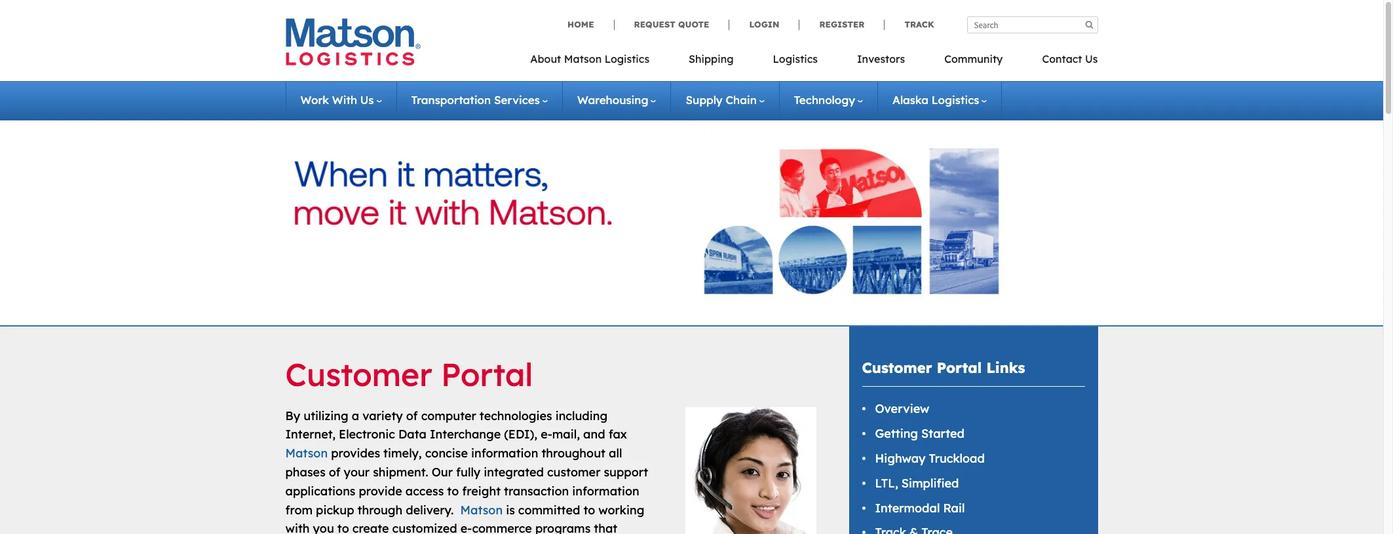 Task type: describe. For each thing, give the bounding box(es) containing it.
interchange
[[430, 428, 501, 443]]

started
[[922, 427, 965, 442]]

commerce
[[472, 522, 532, 535]]

intermodal rail
[[875, 501, 965, 516]]

quote
[[678, 19, 710, 29]]

getting started link
[[875, 427, 965, 442]]

customer for customer portal links
[[862, 359, 933, 378]]

fax
[[609, 428, 627, 443]]

login link
[[729, 19, 799, 30]]

community link
[[925, 49, 1023, 75]]

data
[[398, 428, 427, 443]]

portal for customer portal
[[441, 355, 533, 395]]

provides timely, concise information throughout all phases of your shipment. our fully integrated customer support applications provide access to freight transaction information from pickup through delivery.
[[285, 447, 649, 518]]

2 horizontal spatial logistics
[[932, 93, 980, 107]]

pickup
[[316, 503, 354, 518]]

about matson logistics
[[531, 52, 650, 66]]

provides
[[331, 447, 380, 462]]

about matson logistics link
[[531, 49, 669, 75]]

technology link
[[794, 93, 863, 107]]

utilizing
[[304, 409, 349, 424]]

top menu navigation
[[531, 49, 1098, 75]]

customer portal links section
[[833, 327, 1115, 535]]

us inside "contact us" link
[[1086, 52, 1098, 66]]

phases
[[285, 465, 326, 480]]

investors
[[857, 52, 905, 66]]

1 vertical spatial information
[[573, 484, 640, 499]]

intermodal rail link
[[875, 501, 965, 516]]

alaska logistics link
[[893, 93, 988, 107]]

all
[[609, 447, 622, 462]]

technology
[[794, 93, 856, 107]]

chain
[[726, 93, 757, 107]]

logistics link
[[754, 49, 838, 75]]

customer for customer portal
[[285, 355, 432, 395]]

matson inside about matson logistics link
[[564, 52, 602, 66]]

matson logistics image
[[285, 18, 421, 66]]

warehousing
[[577, 93, 649, 107]]

timely,
[[384, 447, 422, 462]]

contact us
[[1043, 52, 1098, 66]]

committed
[[518, 503, 580, 518]]

of inside provides timely, concise information throughout all phases of your shipment. our fully integrated customer support applications provide access to freight transaction information from pickup through delivery.
[[329, 465, 341, 480]]

fully
[[456, 465, 481, 480]]

e- inside by utilizing a variety of computer technologies including internet, electronic data interchange (edi), e-mail, and fax matson
[[541, 428, 552, 443]]

our
[[432, 465, 453, 480]]

working
[[599, 503, 645, 518]]

concise
[[425, 447, 468, 462]]

through
[[358, 503, 403, 518]]

your
[[344, 465, 370, 480]]

contact
[[1043, 52, 1083, 66]]

matson inside by utilizing a variety of computer technologies including internet, electronic data interchange (edi), e-mail, and fax matson
[[285, 447, 328, 462]]

by utilizing a variety of computer technologies including internet, electronic data interchange (edi), e-mail, and fax matson
[[285, 409, 627, 462]]

provide
[[359, 484, 402, 499]]

shipping link
[[669, 49, 754, 75]]

Search search field
[[967, 16, 1098, 33]]

customer portal
[[285, 355, 533, 395]]

0 horizontal spatial to
[[337, 522, 349, 535]]

integrated
[[484, 465, 544, 480]]

supply
[[686, 93, 723, 107]]

login
[[750, 19, 780, 29]]

programs
[[535, 522, 591, 535]]

work with us link
[[301, 93, 382, 107]]

investors link
[[838, 49, 925, 75]]

a
[[352, 409, 359, 424]]

applications
[[285, 484, 356, 499]]

is
[[506, 503, 515, 518]]

work
[[301, 93, 329, 107]]

overview
[[875, 402, 930, 417]]

access
[[406, 484, 444, 499]]

supply chain
[[686, 93, 757, 107]]

home
[[568, 19, 594, 29]]

from
[[285, 503, 313, 518]]

ltl,
[[875, 476, 899, 492]]

with
[[285, 522, 310, 535]]

ltl, simplified
[[875, 476, 959, 492]]

highway truckload link
[[875, 452, 985, 467]]

and
[[583, 428, 605, 443]]



Task type: locate. For each thing, give the bounding box(es) containing it.
technologies
[[480, 409, 552, 424]]

rail
[[944, 501, 965, 516]]

overview link
[[875, 402, 930, 417]]

1 vertical spatial matson
[[285, 447, 328, 462]]

0 vertical spatial e-
[[541, 428, 552, 443]]

0 vertical spatial matson link
[[285, 447, 328, 462]]

portal left links on the bottom of page
[[937, 359, 982, 378]]

0 horizontal spatial customer
[[285, 355, 432, 395]]

logistics up warehousing link
[[605, 52, 650, 66]]

of up the data
[[406, 409, 418, 424]]

1 horizontal spatial customer
[[862, 359, 933, 378]]

supply chain link
[[686, 93, 765, 107]]

alaska logistics
[[893, 93, 980, 107]]

including
[[556, 409, 608, 424]]

search image
[[1086, 20, 1094, 29]]

of inside by utilizing a variety of computer technologies including internet, electronic data interchange (edi), e-mail, and fax matson
[[406, 409, 418, 424]]

0 horizontal spatial e-
[[461, 522, 472, 535]]

logistics down the community "link"
[[932, 93, 980, 107]]

portal inside section
[[937, 359, 982, 378]]

0 horizontal spatial of
[[329, 465, 341, 480]]

transportation services
[[411, 93, 540, 107]]

simplified
[[902, 476, 959, 492]]

(edi),
[[504, 428, 538, 443]]

of
[[406, 409, 418, 424], [329, 465, 341, 480]]

intermodal
[[875, 501, 940, 516]]

0 vertical spatial us
[[1086, 52, 1098, 66]]

transaction
[[504, 484, 569, 499]]

1 horizontal spatial e-
[[541, 428, 552, 443]]

customer
[[547, 465, 601, 480]]

0 vertical spatial information
[[471, 447, 538, 462]]

ltl, simplified link
[[875, 476, 959, 492]]

1 horizontal spatial matson
[[461, 503, 503, 518]]

e- inside is committed to working with you to create customized e-commerce programs tha
[[461, 522, 472, 535]]

1 horizontal spatial to
[[447, 484, 459, 499]]

0 vertical spatial of
[[406, 409, 418, 424]]

electronic
[[339, 428, 395, 443]]

matson down freight
[[461, 503, 503, 518]]

contact us link
[[1023, 49, 1098, 75]]

create
[[353, 522, 389, 535]]

matson link up phases
[[285, 447, 328, 462]]

None search field
[[967, 16, 1098, 33]]

register link
[[799, 19, 885, 30]]

1 vertical spatial of
[[329, 465, 341, 480]]

1 vertical spatial matson link
[[461, 503, 503, 518]]

variety
[[363, 409, 403, 424]]

shipping
[[689, 52, 734, 66]]

portal up technologies
[[441, 355, 533, 395]]

computer
[[421, 409, 476, 424]]

logistics inside logistics link
[[773, 52, 818, 66]]

to up programs at the left
[[584, 503, 595, 518]]

0 horizontal spatial matson link
[[285, 447, 328, 462]]

1 vertical spatial us
[[360, 93, 374, 107]]

0 horizontal spatial portal
[[441, 355, 533, 395]]

1 horizontal spatial us
[[1086, 52, 1098, 66]]

to down the 'our'
[[447, 484, 459, 499]]

by
[[285, 409, 300, 424]]

e-
[[541, 428, 552, 443], [461, 522, 472, 535]]

freight
[[462, 484, 501, 499]]

logistics
[[605, 52, 650, 66], [773, 52, 818, 66], [932, 93, 980, 107]]

customized
[[392, 522, 457, 535]]

you
[[313, 522, 334, 535]]

services
[[494, 93, 540, 107]]

customer up overview
[[862, 359, 933, 378]]

matson link
[[285, 447, 328, 462], [461, 503, 503, 518]]

2 horizontal spatial matson
[[564, 52, 602, 66]]

is committed to working with you to create customized e-commerce programs tha
[[285, 503, 795, 535]]

shipment.
[[373, 465, 429, 480]]

support
[[604, 465, 649, 480]]

customer inside section
[[862, 359, 933, 378]]

to down pickup at the left
[[337, 522, 349, 535]]

request
[[634, 19, 676, 29]]

highway truckload
[[875, 452, 985, 467]]

1 horizontal spatial information
[[573, 484, 640, 499]]

to inside provides timely, concise information throughout all phases of your shipment. our fully integrated customer support applications provide access to freight transaction information from pickup through delivery.
[[447, 484, 459, 499]]

track
[[905, 19, 934, 29]]

customer up 'a'
[[285, 355, 432, 395]]

1 horizontal spatial logistics
[[773, 52, 818, 66]]

delivery.
[[406, 503, 454, 518]]

of left your
[[329, 465, 341, 480]]

matson link down freight
[[461, 503, 503, 518]]

request quote
[[634, 19, 710, 29]]

0 horizontal spatial information
[[471, 447, 538, 462]]

getting started
[[875, 427, 965, 442]]

portal for customer portal links
[[937, 359, 982, 378]]

logistics inside about matson logistics link
[[605, 52, 650, 66]]

request quote link
[[614, 19, 729, 30]]

us right the with
[[360, 93, 374, 107]]

internet,
[[285, 428, 336, 443]]

community
[[945, 52, 1003, 66]]

with
[[332, 93, 357, 107]]

mail,
[[552, 428, 580, 443]]

alaska services image
[[294, 134, 1090, 309]]

0 vertical spatial to
[[447, 484, 459, 499]]

transportation services link
[[411, 93, 548, 107]]

register
[[820, 19, 865, 29]]

1 vertical spatial e-
[[461, 522, 472, 535]]

e- right (edi), at left
[[541, 428, 552, 443]]

matson down home
[[564, 52, 602, 66]]

highway
[[875, 452, 926, 467]]

transportation
[[411, 93, 491, 107]]

0 horizontal spatial logistics
[[605, 52, 650, 66]]

2 horizontal spatial to
[[584, 503, 595, 518]]

information up working
[[573, 484, 640, 499]]

e- down freight
[[461, 522, 472, 535]]

to
[[447, 484, 459, 499], [584, 503, 595, 518], [337, 522, 349, 535]]

0 vertical spatial matson
[[564, 52, 602, 66]]

1 horizontal spatial of
[[406, 409, 418, 424]]

alaska
[[893, 93, 929, 107]]

information up integrated
[[471, 447, 538, 462]]

matson up phases
[[285, 447, 328, 462]]

0 horizontal spatial us
[[360, 93, 374, 107]]

getting
[[875, 427, 918, 442]]

1 horizontal spatial matson link
[[461, 503, 503, 518]]

1 horizontal spatial portal
[[937, 359, 982, 378]]

0 horizontal spatial matson
[[285, 447, 328, 462]]

about
[[531, 52, 561, 66]]

truckload
[[929, 452, 985, 467]]

2 vertical spatial to
[[337, 522, 349, 535]]

2 vertical spatial matson
[[461, 503, 503, 518]]

home link
[[568, 19, 614, 30]]

portal
[[441, 355, 533, 395], [937, 359, 982, 378]]

1 vertical spatial to
[[584, 503, 595, 518]]

logistics down login in the right top of the page
[[773, 52, 818, 66]]

throughout
[[542, 447, 606, 462]]

customer
[[285, 355, 432, 395], [862, 359, 933, 378]]

customer portal links
[[862, 359, 1026, 378]]

us right contact
[[1086, 52, 1098, 66]]

links
[[987, 359, 1026, 378]]



Task type: vqa. For each thing, say whether or not it's contained in the screenshot.
Investors
yes



